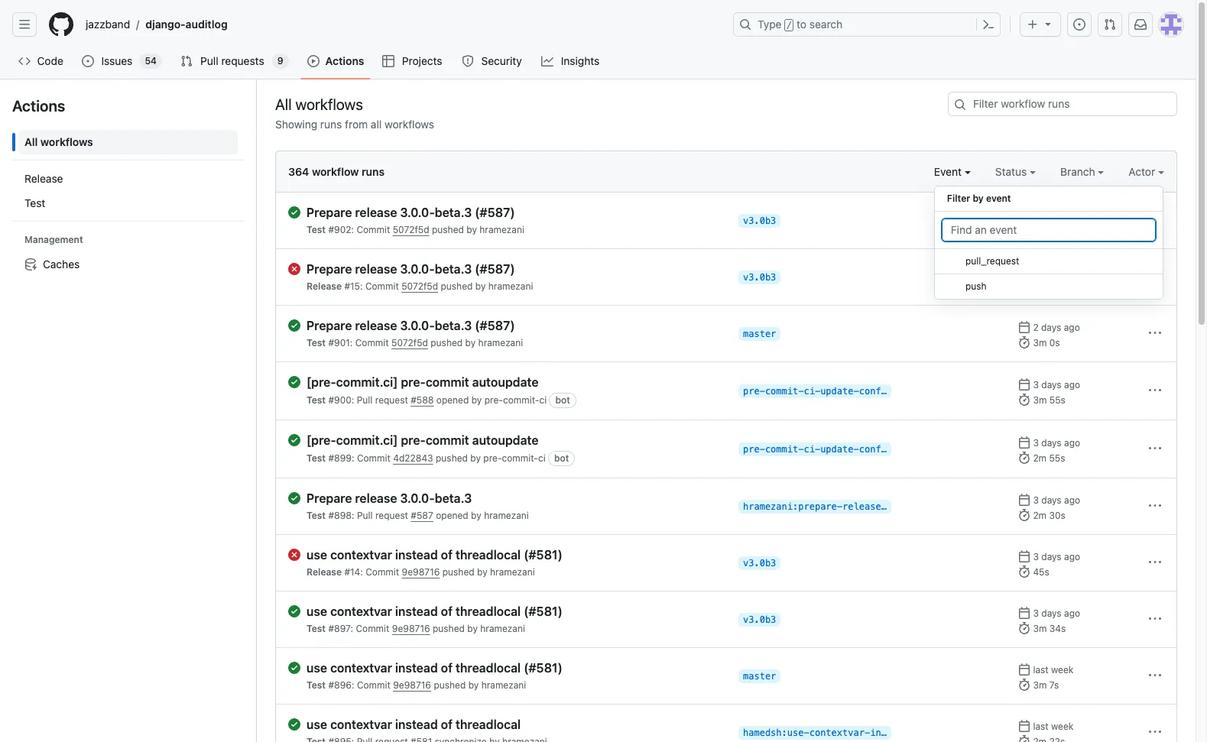 Task type: locate. For each thing, give the bounding box(es) containing it.
2 master from the top
[[743, 671, 776, 682]]

1 run duration image from the top
[[1019, 223, 1031, 236]]

run duration image left 2m 55s
[[1019, 452, 1031, 464]]

3 days ago up 30s
[[1033, 495, 1080, 506]]

1 vertical spatial config
[[859, 444, 892, 455]]

0 horizontal spatial workflows
[[40, 135, 93, 148]]

master link
[[739, 327, 781, 341], [739, 670, 781, 684]]

days
[[1041, 209, 1062, 220], [1041, 265, 1062, 277], [1041, 322, 1062, 333], [1042, 379, 1062, 391], [1042, 437, 1062, 449], [1042, 495, 1062, 506], [1042, 551, 1062, 563], [1042, 608, 1062, 619]]

1 vertical spatial calendar image
[[1019, 720, 1031, 733]]

hramezani link for prepare release 3.0.0-beta.3 (#587) test #901: commit 5072f5d pushed             by hramezani
[[478, 337, 523, 349]]

1 config from the top
[[859, 386, 892, 397]]

(#581) inside use contextvar instead of threadlocal (#581) test #896: commit 9e98716 pushed             by hramezani
[[524, 661, 563, 675]]

0 vertical spatial 2 days ago
[[1033, 209, 1080, 220]]

test inside prepare release 3.0.0-beta.3 (#587) test #901: commit 5072f5d pushed             by hramezani
[[307, 337, 326, 349]]

1 vertical spatial 2 days ago
[[1033, 265, 1080, 277]]

2 run duration image from the top
[[1019, 336, 1031, 349]]

pull right #898:
[[357, 510, 373, 521]]

test inside use contextvar instead of threadlocal (#581) test #896: commit 9e98716 pushed             by hramezani
[[307, 680, 326, 691]]

5072f5d up "prepare release 3.0.0-beta.3 (#587) release #15: commit 5072f5d pushed             by hramezani"
[[393, 224, 429, 236]]

1 vertical spatial use contextvar instead of threadlocal (#581) link
[[307, 604, 726, 619]]

2 week from the top
[[1051, 721, 1074, 733]]

1 autoupdate from the top
[[472, 375, 539, 389]]

event
[[934, 165, 965, 178]]

beta.3
[[435, 206, 472, 219], [435, 262, 472, 276], [435, 319, 472, 333], [435, 492, 472, 505]]

1 vertical spatial (#587)
[[475, 262, 515, 276]]

all workflows
[[275, 95, 363, 113], [24, 135, 93, 148]]

/ for jazzband
[[136, 18, 139, 31]]

2 2 days ago from the top
[[1033, 265, 1080, 277]]

5 show options image from the top
[[1149, 613, 1162, 625]]

v3.0b3 link for use contextvar instead of threadlocal (#581) test #897: commit 9e98716 pushed             by hramezani
[[739, 613, 781, 627]]

2 vertical spatial (#587)
[[475, 319, 515, 333]]

1 vertical spatial list
[[12, 124, 244, 283]]

1 [pre-commit.ci] pre-commit autoupdate from the top
[[307, 375, 539, 389]]

2 pre-commit-ci-update-config link from the top
[[739, 443, 892, 456]]

plus image
[[1027, 18, 1039, 31]]

4 run duration image from the top
[[1019, 509, 1031, 521]]

0 vertical spatial last week
[[1033, 664, 1074, 676]]

prepare inside prepare release 3.0.0-beta.3 test #898: pull request #587 opened             by hramezani
[[307, 492, 352, 505]]

2 show options image from the top
[[1149, 385, 1162, 397]]

insights
[[561, 54, 600, 67]]

1 vertical spatial actions
[[12, 97, 65, 115]]

0 horizontal spatial all workflows
[[24, 135, 93, 148]]

instead inside "use contextvar instead of threadlocal (#581) test #897: commit 9e98716 pushed             by hramezani"
[[395, 605, 438, 619]]

2 vertical spatial 2m
[[1033, 510, 1047, 521]]

show options image
[[1149, 271, 1162, 283], [1149, 385, 1162, 397], [1149, 443, 1162, 455], [1149, 557, 1162, 569], [1149, 613, 1162, 625], [1149, 670, 1162, 682]]

ago down 30s
[[1064, 551, 1080, 563]]

1 commit.ci] from the top
[[336, 375, 398, 389]]

2 for prepare release 3.0.0-beta.3 (#587) test #901: commit 5072f5d pushed             by hramezani
[[1033, 322, 1039, 333]]

ago up 3m 55s
[[1064, 379, 1080, 391]]

1 vertical spatial 55s
[[1049, 453, 1066, 464]]

projects
[[402, 54, 442, 67]]

45s
[[1033, 567, 1050, 578]]

ago for 45s
[[1064, 551, 1080, 563]]

2 vertical spatial 2
[[1033, 322, 1039, 333]]

v3.0b3 link for prepare release 3.0.0-beta.3 (#587) test #902: commit 5072f5d pushed             by hramezani
[[739, 214, 781, 228]]

[pre-commit.ci] pre-commit autoupdate for pushed             by
[[307, 434, 539, 447]]

days up 2m 55s
[[1042, 437, 1062, 449]]

3 of from the top
[[441, 661, 453, 675]]

0 vertical spatial 9e98716 link
[[402, 567, 440, 578]]

threadlocal for use contextvar instead of threadlocal (#581) release #14: commit 9e98716 pushed             by hramezani
[[456, 548, 521, 562]]

1 vertical spatial update-
[[821, 444, 859, 455]]

request
[[375, 395, 408, 406], [375, 510, 408, 521]]

failed image
[[288, 263, 301, 275]]

3 (#587) from the top
[[475, 319, 515, 333]]

1 vertical spatial pre-commit-ci link
[[484, 453, 546, 464]]

ago up 34s
[[1064, 608, 1080, 619]]

commit right #901:
[[355, 337, 389, 349]]

last week for use contextvar instead of threadlocal (#581)
[[1033, 664, 1074, 676]]

2 horizontal spatial workflows
[[385, 118, 434, 131]]

0 vertical spatial last
[[1033, 664, 1049, 676]]

[pre-commit.ci] pre-commit autoupdate up 4d22843 at the left of page
[[307, 434, 539, 447]]

(#587) inside prepare release 3.0.0-beta.3 (#587) test #901: commit 5072f5d pushed             by hramezani
[[475, 319, 515, 333]]

1 of from the top
[[441, 548, 453, 562]]

2 commit.ci] from the top
[[336, 434, 398, 447]]

actions down code link
[[12, 97, 65, 115]]

actions
[[325, 54, 364, 67], [12, 97, 65, 115]]

calendar image
[[1019, 494, 1031, 506], [1019, 720, 1031, 733]]

threadlocal for use contextvar instead of threadlocal
[[456, 718, 521, 732]]

0 vertical spatial 2
[[1033, 209, 1039, 220]]

last
[[1033, 664, 1049, 676], [1033, 721, 1049, 733]]

ago for 2m 55s
[[1064, 437, 1080, 449]]

completed successfully image for prepare release 3.0.0-beta.3 (#587) test #902: commit 5072f5d pushed             by hramezani
[[288, 206, 301, 219]]

Find an event text field
[[941, 218, 1157, 242]]

6 calendar image from the top
[[1019, 551, 1031, 563]]

1 completed successfully image from the top
[[288, 206, 301, 219]]

[pre-commit.ci] pre-commit autoupdate link
[[307, 375, 726, 390], [307, 433, 726, 448]]

3 3.0.0- from the top
[[400, 319, 435, 333]]

instead down use contextvar instead of threadlocal (#581) test #896: commit 9e98716 pushed             by hramezani
[[395, 718, 438, 732]]

prepare inside prepare release 3.0.0-beta.3 (#587) test #902: commit 5072f5d pushed             by hramezani
[[307, 206, 352, 219]]

9e98716 link up use contextvar instead of threadlocal on the bottom left
[[393, 680, 431, 691]]

2 vertical spatial workflows
[[40, 135, 93, 148]]

days for 45s
[[1042, 551, 1062, 563]]

1 request from the top
[[375, 395, 408, 406]]

of inside "use contextvar instead of threadlocal (#581) test #897: commit 9e98716 pushed             by hramezani"
[[441, 605, 453, 619]]

2 last week from the top
[[1033, 721, 1074, 733]]

beta.3 down "prepare release 3.0.0-beta.3 (#587) release #15: commit 5072f5d pushed             by hramezani"
[[435, 319, 472, 333]]

0 vertical spatial config
[[859, 386, 892, 397]]

364 workflow runs
[[288, 165, 385, 178]]

0 vertical spatial pre-commit-ci link
[[485, 395, 547, 406]]

completed successfully image
[[288, 320, 301, 332], [288, 376, 301, 388], [288, 434, 301, 447], [288, 719, 301, 731]]

55s up 30s
[[1049, 453, 1066, 464]]

9e98716 inside use contextvar instead of threadlocal (#581) release #14: commit 9e98716 pushed             by hramezani
[[402, 567, 440, 578]]

test left #897:
[[307, 623, 326, 635]]

ci- for 2m 55s
[[804, 444, 821, 455]]

3m down 3m 0s
[[1033, 395, 1047, 406]]

2 pre-commit-ci-update-config from the top
[[743, 444, 892, 455]]

1 vertical spatial last week
[[1033, 721, 1074, 733]]

contextvar-
[[810, 728, 870, 739]]

commit up the pull request #588 opened             by pre-commit-ci
[[426, 375, 469, 389]]

0 vertical spatial calendar image
[[1019, 494, 1031, 506]]

1 week from the top
[[1051, 664, 1074, 676]]

3 use from the top
[[307, 661, 327, 675]]

update- for 3m 55s
[[821, 386, 859, 397]]

7 calendar image from the top
[[1019, 607, 1031, 619]]

1 3.0.0- from the top
[[400, 206, 435, 219]]

contextvar for use contextvar instead of threadlocal (#581) test #896: commit 9e98716 pushed             by hramezani
[[330, 661, 392, 675]]

days up 2m 30s
[[1042, 495, 1062, 506]]

0 horizontal spatial all
[[24, 135, 38, 148]]

2 vertical spatial use contextvar instead of threadlocal (#581) link
[[307, 661, 726, 676]]

days for 2m 30s
[[1042, 495, 1062, 506]]

commit
[[426, 375, 469, 389], [426, 434, 469, 447]]

3m left 34s
[[1033, 623, 1047, 635]]

pre-commit-ci-update-config link for 2m
[[739, 443, 892, 456]]

release inside "prepare release 3.0.0-beta.3 (#587) release #15: commit 5072f5d pushed             by hramezani"
[[355, 262, 397, 276]]

threadlocal
[[456, 548, 521, 562], [456, 605, 521, 619], [456, 661, 521, 675], [456, 718, 521, 732]]

days for 2m 18s
[[1041, 209, 1062, 220]]

1 vertical spatial all workflows
[[24, 135, 93, 148]]

contextvar up #897:
[[330, 605, 392, 619]]

0 vertical spatial (#581)
[[524, 548, 563, 562]]

calendar image
[[1019, 208, 1031, 220], [1019, 265, 1031, 277], [1019, 321, 1031, 333], [1019, 379, 1031, 391], [1019, 437, 1031, 449], [1019, 551, 1031, 563], [1019, 607, 1031, 619], [1019, 664, 1031, 676]]

2 contextvar from the top
[[330, 605, 392, 619]]

(#581) inside "use contextvar instead of threadlocal (#581) test #897: commit 9e98716 pushed             by hramezani"
[[524, 605, 563, 619]]

test left #901:
[[307, 337, 326, 349]]

0 vertical spatial commit
[[426, 375, 469, 389]]

0 vertical spatial pull
[[200, 54, 218, 67]]

config for 3m
[[859, 386, 892, 397]]

4d22843 link
[[393, 453, 433, 464]]

2 calendar image from the top
[[1019, 720, 1031, 733]]

2 vertical spatial pull
[[357, 510, 373, 521]]

2 vertical spatial 2 days ago
[[1033, 322, 1080, 333]]

2m 18s
[[1033, 224, 1064, 236]]

/ inside 'type / to search'
[[787, 20, 792, 31]]

pushed inside "prepare release 3.0.0-beta.3 (#587) release #15: commit 5072f5d pushed             by hramezani"
[[441, 281, 473, 292]]

1 vertical spatial bot
[[554, 453, 569, 464]]

0 vertical spatial [pre-
[[307, 375, 336, 389]]

commit
[[357, 224, 390, 236], [365, 281, 399, 292], [355, 337, 389, 349], [357, 453, 391, 464], [366, 567, 399, 578], [356, 623, 389, 635], [357, 680, 391, 691]]

list
[[80, 12, 724, 37], [12, 124, 244, 283]]

1 last from the top
[[1033, 664, 1049, 676]]

instead inside use contextvar instead of threadlocal (#581) release #14: commit 9e98716 pushed             by hramezani
[[395, 548, 438, 562]]

1 calendar image from the top
[[1019, 208, 1031, 220]]

completed successfully image for #899:
[[288, 434, 301, 447]]

test left #902:
[[307, 224, 326, 236]]

0 vertical spatial 9e98716
[[402, 567, 440, 578]]

2 55s from the top
[[1049, 453, 1066, 464]]

2 vertical spatial 9e98716
[[393, 680, 431, 691]]

release for prepare release 3.0.0-beta.3 (#587) test #901: commit 5072f5d pushed             by hramezani
[[355, 319, 397, 333]]

commit.ci] up the "#899:"
[[336, 434, 398, 447]]

[pre-
[[307, 375, 336, 389], [307, 434, 336, 447]]

0 vertical spatial 5072f5d
[[393, 224, 429, 236]]

instead inside use contextvar instead of threadlocal (#581) test #896: commit 9e98716 pushed             by hramezani
[[395, 661, 438, 675]]

1 commit from the top
[[426, 375, 469, 389]]

show options image for prepare release 3.0.0-beta.3 (#587) test #901: commit 5072f5d pushed             by hramezani
[[1149, 327, 1162, 340]]

days up 2m 18s
[[1041, 209, 1062, 220]]

workflows up release link
[[40, 135, 93, 148]]

5072f5d link for prepare release 3.0.0-beta.3 (#587) test #902: commit 5072f5d pushed             by hramezani
[[393, 224, 429, 236]]

3.0.0- for prepare release 3.0.0-beta.3 test #898: pull request #587 opened             by hramezani
[[400, 492, 435, 505]]

use inside use contextvar instead of threadlocal (#581) release #14: commit 9e98716 pushed             by hramezani
[[307, 548, 327, 562]]

3 days ago up 45s
[[1033, 551, 1080, 563]]

2 update- from the top
[[821, 444, 859, 455]]

threadlocal inside "use contextvar instead of threadlocal (#581) test #897: commit 9e98716 pushed             by hramezani"
[[456, 605, 521, 619]]

branch
[[1061, 165, 1098, 178]]

1 use from the top
[[307, 548, 327, 562]]

2m up 2m 30s
[[1033, 453, 1047, 464]]

[pre- up test #899:
[[307, 434, 336, 447]]

django-auditlog link
[[139, 12, 234, 37]]

commit.ci]
[[336, 375, 398, 389], [336, 434, 398, 447]]

run duration image left '3m 34s'
[[1019, 622, 1031, 635]]

3 up 3m 55s
[[1033, 379, 1039, 391]]

1 vertical spatial 5072f5d
[[402, 281, 438, 292]]

list containing all workflows
[[12, 124, 244, 283]]

ci- for 3m 55s
[[804, 386, 821, 397]]

code image
[[18, 55, 31, 67]]

last down the 3m 7s
[[1033, 721, 1049, 733]]

prepare release 3.0.0-beta.3 (#587) link for prepare release 3.0.0-beta.3 (#587) test #901: commit 5072f5d pushed             by hramezani
[[307, 318, 726, 333]]

4 show options image from the top
[[1149, 557, 1162, 569]]

pull for pull requests
[[200, 54, 218, 67]]

3
[[1033, 379, 1039, 391], [1033, 437, 1039, 449], [1033, 495, 1039, 506], [1033, 551, 1039, 563], [1033, 608, 1039, 619]]

by inside "prepare release 3.0.0-beta.3 (#587) release #15: commit 5072f5d pushed             by hramezani"
[[475, 281, 486, 292]]

/ left django-
[[136, 18, 139, 31]]

days up 3m 55s
[[1042, 379, 1062, 391]]

1 completed successfully image from the top
[[288, 320, 301, 332]]

(#581) for use contextvar instead of threadlocal (#581) test #896: commit 9e98716 pushed             by hramezani
[[524, 661, 563, 675]]

3 days ago
[[1033, 379, 1080, 391], [1033, 437, 1080, 449], [1033, 495, 1080, 506], [1033, 551, 1080, 563], [1033, 608, 1080, 619]]

release inside prepare release 3.0.0-beta.3 test #898: pull request #587 opened             by hramezani
[[355, 492, 397, 505]]

8 calendar image from the top
[[1019, 664, 1031, 676]]

1 calendar image from the top
[[1019, 494, 1031, 506]]

1 vertical spatial commit.ci]
[[336, 434, 398, 447]]

show options image
[[1149, 214, 1162, 226], [1149, 327, 1162, 340], [1149, 500, 1162, 512], [1149, 726, 1162, 739]]

1 vertical spatial [pre-commit.ci] pre-commit autoupdate link
[[307, 433, 726, 448]]

3.0.0- up "prepare release 3.0.0-beta.3 (#587) release #15: commit 5072f5d pushed             by hramezani"
[[400, 206, 435, 219]]

2 config from the top
[[859, 444, 892, 455]]

0 vertical spatial (#587)
[[475, 206, 515, 219]]

calendar image for 3m 7s
[[1019, 664, 1031, 676]]

week down 7s
[[1051, 721, 1074, 733]]

[pre- for #899:
[[307, 434, 336, 447]]

4 run duration image from the top
[[1019, 679, 1031, 691]]

/
[[136, 18, 139, 31], [787, 20, 792, 31]]

0 horizontal spatial runs
[[320, 118, 342, 131]]

menu
[[934, 180, 1164, 312]]

last week down 7s
[[1033, 721, 1074, 733]]

2 run duration image from the top
[[1019, 566, 1031, 578]]

0 vertical spatial request
[[375, 395, 408, 406]]

9e98716 up use contextvar instead of threadlocal on the bottom left
[[393, 680, 431, 691]]

9e98716 inside use contextvar instead of threadlocal (#581) test #896: commit 9e98716 pushed             by hramezani
[[393, 680, 431, 691]]

hramezani link for prepare release 3.0.0-beta.3 test #898: pull request #587 opened             by hramezani
[[484, 510, 529, 521]]

3 3 from the top
[[1033, 495, 1039, 506]]

pushed up use contextvar instead of threadlocal (#581) test #896: commit 9e98716 pushed             by hramezani
[[433, 623, 465, 635]]

2 v3.0b3 from the top
[[743, 272, 776, 283]]

release inside prepare release 3.0.0-beta.3 (#587) test #901: commit 5072f5d pushed             by hramezani
[[355, 319, 397, 333]]

by inside use contextvar instead of threadlocal (#581) test #896: commit 9e98716 pushed             by hramezani
[[468, 680, 479, 691]]

v3.0b3 link for prepare release 3.0.0-beta.3 (#587) release #15: commit 5072f5d pushed             by hramezani
[[739, 271, 781, 284]]

9e98716 link up use contextvar instead of threadlocal (#581) test #896: commit 9e98716 pushed             by hramezani
[[392, 623, 430, 635]]

2 [pre-commit.ci] pre-commit autoupdate from the top
[[307, 434, 539, 447]]

1 vertical spatial pull
[[357, 395, 373, 406]]

ago for 2m 18s
[[1064, 209, 1080, 220]]

release inside "prepare release 3.0.0-beta.3 (#587) release #15: commit 5072f5d pushed             by hramezani"
[[307, 281, 342, 292]]

2 days ago down 18s
[[1033, 265, 1080, 277]]

days for 3m 0s
[[1041, 322, 1062, 333]]

3.0.0- inside "prepare release 3.0.0-beta.3 (#587) release #15: commit 5072f5d pushed             by hramezani"
[[400, 262, 435, 276]]

5072f5d inside prepare release 3.0.0-beta.3 (#587) test #901: commit 5072f5d pushed             by hramezani
[[391, 337, 428, 349]]

commit inside "prepare release 3.0.0-beta.3 (#587) release #15: commit 5072f5d pushed             by hramezani"
[[365, 281, 399, 292]]

4 v3.0b3 from the top
[[743, 615, 776, 625]]

last up the 3m 7s
[[1033, 664, 1049, 676]]

3.0.0- for prepare release 3.0.0-beta.3 (#587) release #15: commit 5072f5d pushed             by hramezani
[[400, 262, 435, 276]]

release inside prepare release 3.0.0-beta.3 (#587) test #902: commit 5072f5d pushed             by hramezani
[[355, 206, 397, 219]]

pull_request link
[[935, 249, 1163, 275]]

3.0.0- inside prepare release 3.0.0-beta.3 (#587) test #901: commit 5072f5d pushed             by hramezani
[[400, 319, 435, 333]]

calendar image for 2m 55s
[[1019, 437, 1031, 449]]

0 vertical spatial pre-commit-ci-update-config
[[743, 386, 892, 397]]

workflows right all
[[385, 118, 434, 131]]

3 run duration image from the top
[[1019, 452, 1031, 464]]

1 2m from the top
[[1033, 224, 1047, 236]]

1 vertical spatial 2m
[[1033, 453, 1047, 464]]

release left #14:
[[307, 567, 342, 578]]

(#581) for use contextvar instead of threadlocal (#581) release #14: commit 9e98716 pushed             by hramezani
[[524, 548, 563, 562]]

commit-
[[765, 386, 804, 397], [503, 395, 539, 406], [765, 444, 804, 455], [502, 453, 538, 464]]

beta.3 for prepare release 3.0.0-beta.3 (#587) test #901: commit 5072f5d pushed             by hramezani
[[435, 319, 472, 333]]

2 (#587) from the top
[[475, 262, 515, 276]]

threadlocal down use contextvar instead of threadlocal (#581) test #896: commit 9e98716 pushed             by hramezani
[[456, 718, 521, 732]]

test inside prepare release 3.0.0-beta.3 test #898: pull request #587 opened             by hramezani
[[307, 510, 326, 521]]

2 3m from the top
[[1033, 395, 1047, 406]]

5 3 days ago from the top
[[1033, 608, 1080, 619]]

showing runs from all workflows
[[275, 118, 434, 131]]

use for use contextvar instead of threadlocal
[[307, 718, 327, 732]]

of inside use contextvar instead of threadlocal (#581) test #896: commit 9e98716 pushed             by hramezani
[[441, 661, 453, 675]]

3 prepare release 3.0.0-beta.3 (#587) link from the top
[[307, 318, 726, 333]]

0 vertical spatial commit.ci]
[[336, 375, 398, 389]]

(#581)
[[524, 548, 563, 562], [524, 605, 563, 619], [524, 661, 563, 675]]

0 vertical spatial autoupdate
[[472, 375, 539, 389]]

2 vertical spatial 9e98716 link
[[393, 680, 431, 691]]

contextvar up #14:
[[330, 548, 392, 562]]

1 vertical spatial request
[[375, 510, 408, 521]]

5 3 from the top
[[1033, 608, 1039, 619]]

completed successfully image
[[288, 206, 301, 219], [288, 492, 301, 505], [288, 606, 301, 618], [288, 662, 301, 674]]

prepare
[[307, 206, 352, 219], [307, 262, 352, 276], [307, 319, 352, 333], [307, 492, 352, 505]]

opened
[[436, 395, 469, 406], [436, 510, 469, 521]]

2 days ago up 0s
[[1033, 322, 1080, 333]]

0 vertical spatial [pre-commit.ci] pre-commit autoupdate link
[[307, 375, 726, 390]]

[pre-commit.ci] pre-commit autoupdate link up the pull request #588 opened             by pre-commit-ci
[[307, 375, 726, 390]]

9e98716 inside "use contextvar instead of threadlocal (#581) test #897: commit 9e98716 pushed             by hramezani"
[[392, 623, 430, 635]]

0 vertical spatial master
[[743, 329, 776, 340]]

beta.3 inside "prepare release 3.0.0-beta.3 (#587) release #15: commit 5072f5d pushed             by hramezani"
[[435, 262, 472, 276]]

by inside prepare release 3.0.0-beta.3 (#587) test #902: commit 5072f5d pushed             by hramezani
[[467, 224, 477, 236]]

2 ci- from the top
[[804, 444, 821, 455]]

of
[[441, 548, 453, 562], [441, 605, 453, 619], [441, 661, 453, 675], [441, 718, 453, 732]]

1 (#581) from the top
[[524, 548, 563, 562]]

run duration image left 45s
[[1019, 566, 1031, 578]]

actions link
[[301, 50, 370, 73]]

pull request #588 opened             by pre-commit-ci
[[357, 395, 547, 406]]

code
[[37, 54, 63, 67]]

last week
[[1033, 664, 1074, 676], [1033, 721, 1074, 733]]

0 vertical spatial all workflows
[[275, 95, 363, 113]]

0 horizontal spatial actions
[[12, 97, 65, 115]]

0 vertical spatial use contextvar instead of threadlocal (#581) link
[[307, 547, 726, 563]]

bot for commit 4d22843 pushed             by pre-commit-ci
[[554, 453, 569, 464]]

2 up 2m 18s
[[1033, 209, 1039, 220]]

contextvar inside "use contextvar instead of threadlocal (#581) test #897: commit 9e98716 pushed             by hramezani"
[[330, 605, 392, 619]]

1 [pre- from the top
[[307, 375, 336, 389]]

homepage image
[[49, 12, 73, 37]]

0 vertical spatial week
[[1051, 664, 1074, 676]]

3 days ago for use contextvar instead of threadlocal (#581) release #14: commit 9e98716 pushed             by hramezani
[[1033, 551, 1080, 563]]

instead down use contextvar instead of threadlocal (#581) release #14: commit 9e98716 pushed             by hramezani
[[395, 605, 438, 619]]

1 [pre-commit.ci] pre-commit autoupdate link from the top
[[307, 375, 726, 390]]

5 calendar image from the top
[[1019, 437, 1031, 449]]

contextvar inside use contextvar instead of threadlocal (#581) release #14: commit 9e98716 pushed             by hramezani
[[330, 548, 392, 562]]

days up 45s
[[1042, 551, 1062, 563]]

opened right "#587" "link"
[[436, 510, 469, 521]]

3 up 45s
[[1033, 551, 1039, 563]]

2 instead from the top
[[395, 605, 438, 619]]

test inside filter workflows element
[[24, 197, 45, 210]]

4 3 from the top
[[1033, 551, 1039, 563]]

0 vertical spatial prepare release 3.0.0-beta.3 (#587) link
[[307, 205, 726, 220]]

hramezani link
[[480, 224, 524, 236], [488, 281, 533, 292], [478, 337, 523, 349], [484, 510, 529, 521], [490, 567, 535, 578], [480, 623, 525, 635], [481, 680, 526, 691]]

5072f5d inside prepare release 3.0.0-beta.3 (#587) test #902: commit 5072f5d pushed             by hramezani
[[393, 224, 429, 236]]

hramezani inside use contextvar instead of threadlocal (#581) release #14: commit 9e98716 pushed             by hramezani
[[490, 567, 535, 578]]

1 vertical spatial all
[[24, 135, 38, 148]]

5072f5d for prepare release 3.0.0-beta.3 (#587) test #902: commit 5072f5d pushed             by hramezani
[[393, 224, 429, 236]]

5072f5d
[[393, 224, 429, 236], [402, 281, 438, 292], [391, 337, 428, 349]]

0 vertical spatial all
[[275, 95, 292, 113]]

2
[[1033, 209, 1039, 220], [1033, 265, 1039, 277], [1033, 322, 1039, 333]]

[pre-commit.ci] pre-commit autoupdate
[[307, 375, 539, 389], [307, 434, 539, 447]]

pre-commit-ci-update-config
[[743, 386, 892, 397], [743, 444, 892, 455]]

type
[[758, 18, 782, 31]]

1 opened from the top
[[436, 395, 469, 406]]

opened right #588
[[436, 395, 469, 406]]

/ inside "jazzband / django-auditlog"
[[136, 18, 139, 31]]

beta.3 down commit 4d22843 pushed             by pre-commit-ci
[[435, 492, 472, 505]]

0 vertical spatial 55s
[[1050, 395, 1066, 406]]

3 contextvar from the top
[[330, 661, 392, 675]]

opened inside prepare release 3.0.0-beta.3 test #898: pull request #587 opened             by hramezani
[[436, 510, 469, 521]]

1 vertical spatial master link
[[739, 670, 781, 684]]

calendar image for 45s
[[1019, 551, 1031, 563]]

1 vertical spatial pre-commit-ci-update-config link
[[739, 443, 892, 456]]

1 horizontal spatial workflows
[[295, 95, 363, 113]]

5072f5d link up prepare release 3.0.0-beta.3 (#587) test #901: commit 5072f5d pushed             by hramezani
[[402, 281, 438, 292]]

1 vertical spatial 5072f5d link
[[402, 281, 438, 292]]

threadlocal up use contextvar instead of threadlocal link
[[456, 661, 521, 675]]

4 calendar image from the top
[[1019, 379, 1031, 391]]

week up 7s
[[1051, 664, 1074, 676]]

4 instead from the top
[[395, 718, 438, 732]]

2 opened from the top
[[436, 510, 469, 521]]

beta.3 for prepare release 3.0.0-beta.3 test #898: pull request #587 opened             by hramezani
[[435, 492, 472, 505]]

1 (#587) from the top
[[475, 206, 515, 219]]

3 beta.3 from the top
[[435, 319, 472, 333]]

from
[[345, 118, 368, 131]]

4 of from the top
[[441, 718, 453, 732]]

prepare for prepare release 3.0.0-beta.3 test #898: pull request #587 opened             by hramezani
[[307, 492, 352, 505]]

completed successfully image for #900:
[[288, 376, 301, 388]]

1 master from the top
[[743, 329, 776, 340]]

1 vertical spatial [pre-
[[307, 434, 336, 447]]

runs left from
[[320, 118, 342, 131]]

1 vertical spatial week
[[1051, 721, 1074, 733]]

2m for test
[[1033, 510, 1047, 521]]

prepare inside prepare release 3.0.0-beta.3 (#587) test #901: commit 5072f5d pushed             by hramezani
[[307, 319, 352, 333]]

1 master link from the top
[[739, 327, 781, 341]]

pushed inside prepare release 3.0.0-beta.3 (#587) test #902: commit 5072f5d pushed             by hramezani
[[432, 224, 464, 236]]

1 2 from the top
[[1033, 209, 1039, 220]]

run duration image
[[1019, 394, 1031, 406], [1019, 566, 1031, 578], [1019, 622, 1031, 635], [1019, 679, 1031, 691], [1019, 736, 1031, 742]]

1 vertical spatial last
[[1033, 721, 1049, 733]]

contextvar for use contextvar instead of threadlocal (#581) test #897: commit 9e98716 pushed             by hramezani
[[330, 605, 392, 619]]

use inside "use contextvar instead of threadlocal (#581) test #897: commit 9e98716 pushed             by hramezani"
[[307, 605, 327, 619]]

test up management
[[24, 197, 45, 210]]

#15:
[[344, 281, 363, 292]]

1 threadlocal from the top
[[456, 548, 521, 562]]

hramezani link for prepare release 3.0.0-beta.3 (#587) release #15: commit 5072f5d pushed             by hramezani
[[488, 281, 533, 292]]

run duration image for prepare release 3.0.0-beta.3 (#587) test #901: commit 5072f5d pushed             by hramezani
[[1019, 336, 1031, 349]]

pushed up "prepare release 3.0.0-beta.3 (#587) release #15: commit 5072f5d pushed             by hramezani"
[[432, 224, 464, 236]]

commit inside prepare release 3.0.0-beta.3 (#587) test #901: commit 5072f5d pushed             by hramezani
[[355, 337, 389, 349]]

failed image
[[288, 549, 301, 561]]

0 vertical spatial actions
[[325, 54, 364, 67]]

test left #898:
[[307, 510, 326, 521]]

1 vertical spatial runs
[[362, 165, 385, 178]]

1 vertical spatial 9e98716
[[392, 623, 430, 635]]

0 vertical spatial opened
[[436, 395, 469, 406]]

prepare for prepare release 3.0.0-beta.3 (#587) test #902: commit 5072f5d pushed             by hramezani
[[307, 206, 352, 219]]

completed successfully image for prepare release 3.0.0-beta.3 test #898: pull request #587 opened             by hramezani
[[288, 492, 301, 505]]

2 use contextvar instead of threadlocal (#581) link from the top
[[307, 604, 726, 619]]

commit.ci] up #900:
[[336, 375, 398, 389]]

0 vertical spatial ci-
[[804, 386, 821, 397]]

1 vertical spatial prepare release 3.0.0-beta.3 (#587) link
[[307, 262, 726, 277]]

55s for 3m 55s
[[1050, 395, 1066, 406]]

54
[[145, 55, 157, 67]]

2 up 3m 0s
[[1033, 322, 1039, 333]]

9e98716 for use contextvar instead of threadlocal (#581) test #897: commit 9e98716 pushed             by hramezani
[[392, 623, 430, 635]]

master for prepare release 3.0.0-beta.3 (#587)
[[743, 329, 776, 340]]

show options image for use contextvar instead of threadlocal (#581) test #896: commit 9e98716 pushed             by hramezani
[[1149, 670, 1162, 682]]

instead down #587
[[395, 548, 438, 562]]

2 v3.0b3 link from the top
[[739, 271, 781, 284]]

55s
[[1050, 395, 1066, 406], [1049, 453, 1066, 464]]

9e98716 up use contextvar instead of threadlocal (#581) test #896: commit 9e98716 pushed             by hramezani
[[392, 623, 430, 635]]

1 vertical spatial autoupdate
[[472, 434, 539, 447]]

1 2 days ago from the top
[[1033, 209, 1080, 220]]

1 horizontal spatial actions
[[325, 54, 364, 67]]

v3.0b3 for use contextvar instead of threadlocal (#581) test #897: commit 9e98716 pushed             by hramezani
[[743, 615, 776, 625]]

commit right the #896:
[[357, 680, 391, 691]]

master for use contextvar instead of threadlocal (#581)
[[743, 671, 776, 682]]

use inside use contextvar instead of threadlocal (#581) test #896: commit 9e98716 pushed             by hramezani
[[307, 661, 327, 675]]

prepare for prepare release 3.0.0-beta.3 (#587) test #901: commit 5072f5d pushed             by hramezani
[[307, 319, 352, 333]]

workflows
[[295, 95, 363, 113], [385, 118, 434, 131], [40, 135, 93, 148]]

hramezani link for use contextvar instead of threadlocal (#581) test #897: commit 9e98716 pushed             by hramezani
[[480, 623, 525, 635]]

1 prepare from the top
[[307, 206, 352, 219]]

release inside filter workflows element
[[24, 172, 63, 185]]

instead for use contextvar instead of threadlocal (#581) release #14: commit 9e98716 pushed             by hramezani
[[395, 548, 438, 562]]

threadlocal inside use contextvar instead of threadlocal (#581) test #896: commit 9e98716 pushed             by hramezani
[[456, 661, 521, 675]]

1 vertical spatial commit
[[426, 434, 469, 447]]

use
[[307, 548, 327, 562], [307, 605, 327, 619], [307, 661, 327, 675], [307, 718, 327, 732]]

v3.0b3
[[743, 216, 776, 226], [743, 272, 776, 283], [743, 558, 776, 569], [743, 615, 776, 625]]

instead
[[395, 548, 438, 562], [395, 605, 438, 619], [395, 661, 438, 675], [395, 718, 438, 732]]

last week up 7s
[[1033, 664, 1074, 676]]

run duration image left 3m 0s
[[1019, 336, 1031, 349]]

3 3 days ago from the top
[[1033, 495, 1080, 506]]

ago up 30s
[[1064, 495, 1080, 506]]

pushed inside prepare release 3.0.0-beta.3 (#587) test #901: commit 5072f5d pushed             by hramezani
[[431, 337, 463, 349]]

commit inside use contextvar instead of threadlocal (#581) release #14: commit 9e98716 pushed             by hramezani
[[366, 567, 399, 578]]

pushed inside use contextvar instead of threadlocal (#581) release #14: commit 9e98716 pushed             by hramezani
[[443, 567, 475, 578]]

4 3m from the top
[[1033, 680, 1047, 691]]

3.0.0- inside prepare release 3.0.0-beta.3 (#587) test #902: commit 5072f5d pushed             by hramezani
[[400, 206, 435, 219]]

actions right play icon
[[325, 54, 364, 67]]

hramezani:prepare-release-3-beta3 link
[[739, 500, 926, 514]]

2 use from the top
[[307, 605, 327, 619]]

pull right #900:
[[357, 395, 373, 406]]

commit inside "use contextvar instead of threadlocal (#581) test #897: commit 9e98716 pushed             by hramezani"
[[356, 623, 389, 635]]

pre-commit-ci link
[[485, 395, 547, 406], [484, 453, 546, 464]]

notifications image
[[1135, 18, 1147, 31]]

0 vertical spatial pre-commit-ci-update-config link
[[739, 385, 892, 398]]

4 v3.0b3 link from the top
[[739, 613, 781, 627]]

hramezani link for use contextvar instead of threadlocal (#581) test #896: commit 9e98716 pushed             by hramezani
[[481, 680, 526, 691]]

(#587) inside "prepare release 3.0.0-beta.3 (#587) release #15: commit 5072f5d pushed             by hramezani"
[[475, 262, 515, 276]]

beta.3 down prepare release 3.0.0-beta.3 (#587) test #902: commit 5072f5d pushed             by hramezani
[[435, 262, 472, 276]]

(#581) inside use contextvar instead of threadlocal (#581) release #14: commit 9e98716 pushed             by hramezani
[[524, 548, 563, 562]]

[pre- for #900:
[[307, 375, 336, 389]]

2 (#581) from the top
[[524, 605, 563, 619]]

3 prepare from the top
[[307, 319, 352, 333]]

3 release from the top
[[355, 319, 397, 333]]

ago
[[1064, 209, 1080, 220], [1064, 265, 1080, 277], [1064, 322, 1080, 333], [1064, 379, 1080, 391], [1064, 437, 1080, 449], [1064, 495, 1080, 506], [1064, 551, 1080, 563], [1064, 608, 1080, 619]]

3 days ago up 2m 55s
[[1033, 437, 1080, 449]]

contextvar inside use contextvar instead of threadlocal (#581) test #896: commit 9e98716 pushed             by hramezani
[[330, 661, 392, 675]]

2 vertical spatial 5072f5d
[[391, 337, 428, 349]]

0 vertical spatial 5072f5d link
[[393, 224, 429, 236]]

3m left 0s
[[1033, 337, 1047, 349]]

2m 55s
[[1033, 453, 1066, 464]]

55s down 0s
[[1050, 395, 1066, 406]]

2 vertical spatial prepare release 3.0.0-beta.3 (#587) link
[[307, 318, 726, 333]]

1 vertical spatial 2
[[1033, 265, 1039, 277]]

pull right git pull request icon
[[200, 54, 218, 67]]

4 threadlocal from the top
[[456, 718, 521, 732]]

contextvar up the #896:
[[330, 661, 392, 675]]

2 beta.3 from the top
[[435, 262, 472, 276]]

release inside use contextvar instead of threadlocal (#581) release #14: commit 9e98716 pushed             by hramezani
[[307, 567, 342, 578]]

by inside "use contextvar instead of threadlocal (#581) test #897: commit 9e98716 pushed             by hramezani"
[[467, 623, 478, 635]]

4 contextvar from the top
[[330, 718, 392, 732]]

runs
[[320, 118, 342, 131], [362, 165, 385, 178]]

1 release from the top
[[355, 206, 397, 219]]

all workflows link
[[18, 130, 238, 154]]

1 ci- from the top
[[804, 386, 821, 397]]

hramezani link for use contextvar instead of threadlocal (#581) release #14: commit 9e98716 pushed             by hramezani
[[490, 567, 535, 578]]

run duration image left 2m 18s
[[1019, 223, 1031, 236]]

1 vertical spatial ci-
[[804, 444, 821, 455]]

4 completed successfully image from the top
[[288, 662, 301, 674]]

run duration image for use contextvar instead of threadlocal (#581) test #897: commit 9e98716 pushed             by hramezani
[[1019, 622, 1031, 635]]

autoupdate up commit 4d22843 pushed             by pre-commit-ci
[[472, 434, 539, 447]]

3.0.0- inside prepare release 3.0.0-beta.3 test #898: pull request #587 opened             by hramezani
[[400, 492, 435, 505]]

hamedsh:use-contextvar-instead-of-threadvars
[[743, 728, 986, 739]]

beta.3 inside prepare release 3.0.0-beta.3 (#587) test #901: commit 5072f5d pushed             by hramezani
[[435, 319, 472, 333]]

1 prepare release 3.0.0-beta.3 (#587) link from the top
[[307, 205, 726, 220]]

contextvar down the #896:
[[330, 718, 392, 732]]

None search field
[[948, 92, 1178, 116]]

5072f5d link up "prepare release 3.0.0-beta.3 (#587) release #15: commit 5072f5d pushed             by hramezani"
[[393, 224, 429, 236]]

autoupdate up the pull request #588 opened             by pre-commit-ci
[[472, 375, 539, 389]]

request left the #588 link
[[375, 395, 408, 406]]

use contextvar instead of threadlocal (#581) test #897: commit 9e98716 pushed             by hramezani
[[307, 605, 563, 635]]

of inside use contextvar instead of threadlocal (#581) release #14: commit 9e98716 pushed             by hramezani
[[441, 548, 453, 562]]

request left #587
[[375, 510, 408, 521]]

threadlocal inside use contextvar instead of threadlocal (#581) release #14: commit 9e98716 pushed             by hramezani
[[456, 548, 521, 562]]

beta.3 inside prepare release 3.0.0-beta.3 test #898: pull request #587 opened             by hramezani
[[435, 492, 472, 505]]

9e98716 up "use contextvar instead of threadlocal (#581) test #897: commit 9e98716 pushed             by hramezani"
[[402, 567, 440, 578]]

pull
[[200, 54, 218, 67], [357, 395, 373, 406], [357, 510, 373, 521]]

1 vertical spatial opened
[[436, 510, 469, 521]]

of down use contextvar instead of threadlocal (#581) release #14: commit 9e98716 pushed             by hramezani
[[441, 605, 453, 619]]

1 horizontal spatial all
[[275, 95, 292, 113]]

prepare up #898:
[[307, 492, 352, 505]]

(#587) inside prepare release 3.0.0-beta.3 (#587) test #902: commit 5072f5d pushed             by hramezani
[[475, 206, 515, 219]]

0 vertical spatial update-
[[821, 386, 859, 397]]

3 days ago up 3m 55s
[[1033, 379, 1080, 391]]

#902:
[[328, 224, 354, 236]]

v3.0b3 link for use contextvar instead of threadlocal (#581) release #14: commit 9e98716 pushed             by hramezani
[[739, 557, 781, 570]]

2 [pre-commit.ci] pre-commit autoupdate link from the top
[[307, 433, 726, 448]]

3 days ago up 34s
[[1033, 608, 1080, 619]]

push link
[[935, 275, 1163, 300]]

1 vertical spatial master
[[743, 671, 776, 682]]

ci
[[539, 395, 547, 406], [538, 453, 546, 464]]

#14:
[[344, 567, 363, 578]]

3.0.0- up #587
[[400, 492, 435, 505]]

2 completed successfully image from the top
[[288, 376, 301, 388]]

beta.3 inside prepare release 3.0.0-beta.3 (#587) test #902: commit 5072f5d pushed             by hramezani
[[435, 206, 472, 219]]

0 vertical spatial 2m
[[1033, 224, 1047, 236]]

2 vertical spatial 5072f5d link
[[391, 337, 428, 349]]

run duration image
[[1019, 223, 1031, 236], [1019, 336, 1031, 349], [1019, 452, 1031, 464], [1019, 509, 1031, 521]]

pushed inside "use contextvar instead of threadlocal (#581) test #897: commit 9e98716 pushed             by hramezani"
[[433, 623, 465, 635]]

3.0.0-
[[400, 206, 435, 219], [400, 262, 435, 276], [400, 319, 435, 333], [400, 492, 435, 505]]

instead for use contextvar instead of threadlocal (#581) test #896: commit 9e98716 pushed             by hramezani
[[395, 661, 438, 675]]

ago for 3m 55s
[[1064, 379, 1080, 391]]

1 pre-commit-ci-update-config link from the top
[[739, 385, 892, 398]]

config for 2m
[[859, 444, 892, 455]]

55s for 2m 55s
[[1049, 453, 1066, 464]]

9
[[277, 55, 283, 67]]

use contextvar instead of threadlocal (#581) test #896: commit 9e98716 pushed             by hramezani
[[307, 661, 563, 691]]

0 horizontal spatial /
[[136, 18, 139, 31]]

commit.ci] for commit
[[336, 434, 398, 447]]

beta.3 up "prepare release 3.0.0-beta.3 (#587) release #15: commit 5072f5d pushed             by hramezani"
[[435, 206, 472, 219]]

security link
[[456, 50, 529, 73]]

0 vertical spatial bot
[[556, 395, 570, 406]]

prepare inside "prepare release 3.0.0-beta.3 (#587) release #15: commit 5072f5d pushed             by hramezani"
[[307, 262, 352, 276]]

5072f5d inside "prepare release 3.0.0-beta.3 (#587) release #15: commit 5072f5d pushed             by hramezani"
[[402, 281, 438, 292]]

pre-commit-ci-update-config link for 3m
[[739, 385, 892, 398]]

2 prepare from the top
[[307, 262, 352, 276]]

0 vertical spatial list
[[80, 12, 724, 37]]

use contextvar instead of threadlocal (#581) link
[[307, 547, 726, 563], [307, 604, 726, 619], [307, 661, 726, 676]]

1 3m from the top
[[1033, 337, 1047, 349]]

2 days ago up 18s
[[1033, 209, 1080, 220]]

0 vertical spatial runs
[[320, 118, 342, 131]]

test left the #896:
[[307, 680, 326, 691]]

9e98716 link up "use contextvar instead of threadlocal (#581) test #897: commit 9e98716 pushed             by hramezani"
[[402, 567, 440, 578]]

instead down "use contextvar instead of threadlocal (#581) test #897: commit 9e98716 pushed             by hramezani"
[[395, 661, 438, 675]]

master
[[743, 329, 776, 340], [743, 671, 776, 682]]

2 down find an event text box
[[1033, 265, 1039, 277]]

1 vertical spatial [pre-commit.ci] pre-commit autoupdate
[[307, 434, 539, 447]]

prepare release 3.0.0-beta.3 (#587) link
[[307, 205, 726, 220], [307, 262, 726, 277], [307, 318, 726, 333]]

days for 2m 55s
[[1042, 437, 1062, 449]]

0 vertical spatial master link
[[739, 327, 781, 341]]

v3.0b3 for use contextvar instead of threadlocal (#581) release #14: commit 9e98716 pushed             by hramezani
[[743, 558, 776, 569]]

pushed up prepare release 3.0.0-beta.3 (#587) test #901: commit 5072f5d pushed             by hramezani
[[441, 281, 473, 292]]

1 use contextvar instead of threadlocal (#581) link from the top
[[307, 547, 726, 563]]

9e98716 for use contextvar instead of threadlocal (#581) release #14: commit 9e98716 pushed             by hramezani
[[402, 567, 440, 578]]



Task type: vqa. For each thing, say whether or not it's contained in the screenshot.
/ within Type / to search
yes



Task type: describe. For each thing, give the bounding box(es) containing it.
code link
[[12, 50, 70, 73]]

#899:
[[328, 453, 354, 464]]

(#587) for prepare release 3.0.0-beta.3 (#587) test #902: commit 5072f5d pushed             by hramezani
[[475, 206, 515, 219]]

issues
[[101, 54, 133, 67]]

instead for use contextvar instead of threadlocal
[[395, 718, 438, 732]]

search
[[810, 18, 843, 31]]

use contextvar instead of threadlocal (#581) link for use contextvar instead of threadlocal (#581) test #897: commit 9e98716 pushed             by hramezani
[[307, 604, 726, 619]]

days for 3m 55s
[[1042, 379, 1062, 391]]

#901:
[[328, 337, 353, 349]]

of-
[[914, 728, 931, 739]]

#587
[[411, 510, 433, 521]]

actor
[[1129, 165, 1158, 178]]

by inside prepare release 3.0.0-beta.3 test #898: pull request #587 opened             by hramezani
[[471, 510, 482, 521]]

pre-commit-ci link for commit-
[[484, 453, 546, 464]]

last for use contextvar instead of threadlocal
[[1033, 721, 1049, 733]]

hramezani inside prepare release 3.0.0-beta.3 (#587) test #902: commit 5072f5d pushed             by hramezani
[[480, 224, 524, 236]]

contextvar for use contextvar instead of threadlocal
[[330, 718, 392, 732]]

3 for use contextvar instead of threadlocal (#581) release #14: commit 9e98716 pushed             by hramezani
[[1033, 551, 1039, 563]]

event
[[986, 193, 1011, 204]]

graph image
[[542, 55, 554, 67]]

v3.0b3 for prepare release 3.0.0-beta.3 (#587) test #902: commit 5072f5d pushed             by hramezani
[[743, 216, 776, 226]]

[pre-commit.ci] pre-commit autoupdate link for commit-
[[307, 433, 726, 448]]

3-
[[887, 502, 898, 512]]

security
[[481, 54, 522, 67]]

git pull request image
[[1104, 18, 1116, 31]]

workflow
[[312, 165, 359, 178]]

4d22843
[[393, 453, 433, 464]]

1 horizontal spatial runs
[[362, 165, 385, 178]]

prepare for prepare release 3.0.0-beta.3 (#587) release #15: commit 5072f5d pushed             by hramezani
[[307, 262, 352, 276]]

hamedsh:use-contextvar-instead-of-threadvars link
[[739, 726, 986, 740]]

release for prepare release 3.0.0-beta.3 (#587) test #902: commit 5072f5d pushed             by hramezani
[[355, 206, 397, 219]]

use contextvar instead of threadlocal
[[307, 718, 521, 732]]

prepare release 3.0.0-beta.3 (#587) link for prepare release 3.0.0-beta.3 (#587) release #15: commit 5072f5d pushed             by hramezani
[[307, 262, 726, 277]]

pre-commit-ci link for pre-
[[485, 395, 547, 406]]

test left #900:
[[307, 395, 326, 406]]

type / to search
[[758, 18, 843, 31]]

menu containing filter by event
[[934, 180, 1164, 312]]

3m 55s
[[1033, 395, 1066, 406]]

prepare release 3.0.0-beta.3 (#587) link for prepare release 3.0.0-beta.3 (#587) test #902: commit 5072f5d pushed             by hramezani
[[307, 205, 726, 220]]

of for use contextvar instead of threadlocal (#581) test #896: commit 9e98716 pushed             by hramezani
[[441, 661, 453, 675]]

calendar image for prepare release 3.0.0-beta.3
[[1019, 494, 1031, 506]]

hramezani:prepare-
[[743, 502, 843, 512]]

filter workflows element
[[18, 167, 238, 216]]

pull for pull request #588 opened             by pre-commit-ci
[[357, 395, 373, 406]]

test link
[[18, 191, 238, 216]]

prepare release 3.0.0-beta.3 test #898: pull request #587 opened             by hramezani
[[307, 492, 529, 521]]

pushed right 4d22843 at the left of page
[[436, 453, 468, 464]]

test inside "use contextvar instead of threadlocal (#581) test #897: commit 9e98716 pushed             by hramezani"
[[307, 623, 326, 635]]

update- for 2m 55s
[[821, 444, 859, 455]]

showing
[[275, 118, 317, 131]]

7s
[[1050, 680, 1059, 691]]

30s
[[1049, 510, 1066, 521]]

3 for prepare release 3.0.0-beta.3 test #898: pull request #587 opened             by hramezani
[[1033, 495, 1039, 506]]

show options image for prepare release 3.0.0-beta.3 (#587) release #15: commit 5072f5d pushed             by hramezani
[[1149, 271, 1162, 283]]

hramezani inside "use contextvar instead of threadlocal (#581) test #897: commit 9e98716 pushed             by hramezani"
[[480, 623, 525, 635]]

show options image for use contextvar instead of threadlocal (#581) release #14: commit 9e98716 pushed             by hramezani
[[1149, 557, 1162, 569]]

test #900:
[[307, 395, 357, 406]]

git pull request image
[[180, 55, 193, 67]]

hamedsh:use-
[[743, 728, 810, 739]]

2 days ago for prepare release 3.0.0-beta.3 (#587) test #901: commit 5072f5d pushed             by hramezani
[[1033, 322, 1080, 333]]

last for use contextvar instead of threadlocal (#581)
[[1033, 664, 1049, 676]]

364
[[288, 165, 309, 178]]

beta3
[[898, 502, 926, 512]]

use contextvar instead of threadlocal (#581) release #14: commit 9e98716 pushed             by hramezani
[[307, 548, 563, 578]]

3m 7s
[[1033, 680, 1059, 691]]

last week for use contextvar instead of threadlocal
[[1033, 721, 1074, 733]]

test inside prepare release 3.0.0-beta.3 (#587) test #902: commit 5072f5d pushed             by hramezani
[[307, 224, 326, 236]]

jazzband / django-auditlog
[[86, 18, 228, 31]]

prepare release 3.0.0-beta.3 (#587) test #902: commit 5072f5d pushed             by hramezani
[[307, 206, 524, 236]]

triangle down image
[[1042, 18, 1054, 30]]

table image
[[383, 55, 395, 67]]

beta.3 for prepare release 3.0.0-beta.3 (#587) test #902: commit 5072f5d pushed             by hramezani
[[435, 206, 472, 219]]

(#581) for use contextvar instead of threadlocal (#581) test #897: commit 9e98716 pushed             by hramezani
[[524, 605, 563, 619]]

command palette image
[[983, 18, 995, 31]]

hramezani link for prepare release 3.0.0-beta.3 (#587) test #902: commit 5072f5d pushed             by hramezani
[[480, 224, 524, 236]]

status
[[995, 165, 1030, 178]]

calendar image for 3m 34s
[[1019, 607, 1031, 619]]

search image
[[954, 99, 967, 111]]

of for use contextvar instead of threadlocal (#581) test #897: commit 9e98716 pushed             by hramezani
[[441, 605, 453, 619]]

hramezani:prepare-release-3-beta3
[[743, 502, 926, 512]]

contextvar for use contextvar instead of threadlocal (#581) release #14: commit 9e98716 pushed             by hramezani
[[330, 548, 392, 562]]

days down find an event text box
[[1041, 265, 1062, 277]]

2 calendar image from the top
[[1019, 265, 1031, 277]]

hramezani inside prepare release 3.0.0-beta.3 test #898: pull request #587 opened             by hramezani
[[484, 510, 529, 521]]

2 2 from the top
[[1033, 265, 1039, 277]]

workflows inside all workflows link
[[40, 135, 93, 148]]

master link for prepare release 3.0.0-beta.3 (#587)
[[739, 327, 781, 341]]

to
[[797, 18, 807, 31]]

2 for prepare release 3.0.0-beta.3 (#587) test #902: commit 5072f5d pushed             by hramezani
[[1033, 209, 1039, 220]]

commit inside use contextvar instead of threadlocal (#581) test #896: commit 9e98716 pushed             by hramezani
[[357, 680, 391, 691]]

ago for 3m 34s
[[1064, 608, 1080, 619]]

#588
[[411, 395, 434, 406]]

use for use contextvar instead of threadlocal (#581) test #897: commit 9e98716 pushed             by hramezani
[[307, 605, 327, 619]]

beta.3 for prepare release 3.0.0-beta.3 (#587) release #15: commit 5072f5d pushed             by hramezani
[[435, 262, 472, 276]]

5072f5d for prepare release 3.0.0-beta.3 (#587) test #901: commit 5072f5d pushed             by hramezani
[[391, 337, 428, 349]]

hramezani inside use contextvar instead of threadlocal (#581) test #896: commit 9e98716 pushed             by hramezani
[[481, 680, 526, 691]]

5072f5d link for prepare release 3.0.0-beta.3 (#587) test #901: commit 5072f5d pushed             by hramezani
[[391, 337, 428, 349]]

#897:
[[328, 623, 353, 635]]

v3.0b3 for prepare release 3.0.0-beta.3 (#587) release #15: commit 5072f5d pushed             by hramezani
[[743, 272, 776, 283]]

requests
[[221, 54, 264, 67]]

test #899:
[[307, 453, 357, 464]]

commit for #588
[[426, 375, 469, 389]]

play image
[[307, 55, 319, 67]]

jazzband link
[[80, 12, 136, 37]]

all
[[371, 118, 382, 131]]

issue opened image
[[82, 55, 94, 67]]

commit for pushed
[[426, 434, 469, 447]]

1 3 from the top
[[1033, 379, 1039, 391]]

2 3 from the top
[[1033, 437, 1039, 449]]

event button
[[934, 164, 971, 180]]

(#587) for prepare release 3.0.0-beta.3 (#587) release #15: commit 5072f5d pushed             by hramezani
[[475, 262, 515, 276]]

prepare release 3.0.0-beta.3 (#587) test #901: commit 5072f5d pushed             by hramezani
[[307, 319, 523, 349]]

0 vertical spatial ci
[[539, 395, 547, 406]]

pushed inside use contextvar instead of threadlocal (#581) test #896: commit 9e98716 pushed             by hramezani
[[434, 680, 466, 691]]

#900:
[[328, 395, 354, 406]]

1 vertical spatial ci
[[538, 453, 546, 464]]

status button
[[995, 164, 1036, 180]]

9e98716 for use contextvar instead of threadlocal (#581) test #896: commit 9e98716 pushed             by hramezani
[[393, 680, 431, 691]]

5 run duration image from the top
[[1019, 736, 1031, 742]]

filter by event
[[947, 193, 1011, 204]]

by inside prepare release 3.0.0-beta.3 (#587) test #901: commit 5072f5d pushed             by hramezani
[[465, 337, 476, 349]]

threadvars
[[931, 728, 986, 739]]

hramezani inside prepare release 3.0.0-beta.3 (#587) test #901: commit 5072f5d pushed             by hramezani
[[478, 337, 523, 349]]

management
[[24, 234, 83, 245]]

by inside use contextvar instead of threadlocal (#581) release #14: commit 9e98716 pushed             by hramezani
[[477, 567, 488, 578]]

18s
[[1049, 224, 1064, 236]]

2m 30s
[[1033, 510, 1066, 521]]

calendar image for 2m 18s
[[1019, 208, 1031, 220]]

commit right the "#899:"
[[357, 453, 391, 464]]

#898:
[[328, 510, 354, 521]]

2m for (#587)
[[1033, 224, 1047, 236]]

caches link
[[18, 252, 238, 277]]

threadlocal for use contextvar instead of threadlocal (#581) test #896: commit 9e98716 pushed             by hramezani
[[456, 661, 521, 675]]

threadlocal for use contextvar instead of threadlocal (#581) test #897: commit 9e98716 pushed             by hramezani
[[456, 605, 521, 619]]

ago down 18s
[[1064, 265, 1080, 277]]

4 show options image from the top
[[1149, 726, 1162, 739]]

#587 link
[[411, 510, 433, 521]]

3 show options image from the top
[[1149, 443, 1162, 455]]

insights link
[[535, 50, 607, 73]]

release for prepare release 3.0.0-beta.3 (#587) release #15: commit 5072f5d pushed             by hramezani
[[355, 262, 397, 276]]

1 horizontal spatial all workflows
[[275, 95, 363, 113]]

prepare release 3.0.0-beta.3 (#587) release #15: commit 5072f5d pushed             by hramezani
[[307, 262, 533, 292]]

1 3 days ago from the top
[[1033, 379, 1080, 391]]

34s
[[1050, 623, 1066, 635]]

0s
[[1050, 337, 1060, 349]]

caches
[[43, 258, 80, 271]]

filter
[[947, 193, 971, 204]]

completed successfully image for use contextvar instead of threadlocal (#581) test #897: commit 9e98716 pushed             by hramezani
[[288, 606, 301, 618]]

commit 4d22843 pushed             by pre-commit-ci
[[357, 453, 546, 464]]

pull requests
[[200, 54, 264, 67]]

#588 link
[[411, 395, 434, 406]]

issue opened image
[[1074, 18, 1086, 31]]

2 days ago for prepare release 3.0.0-beta.3 (#587) test #902: commit 5072f5d pushed             by hramezani
[[1033, 209, 1080, 220]]

3 days ago for use contextvar instead of threadlocal (#581) test #897: commit 9e98716 pushed             by hramezani
[[1033, 608, 1080, 619]]

2 3 days ago from the top
[[1033, 437, 1080, 449]]

3 days ago for prepare release 3.0.0-beta.3 test #898: pull request #587 opened             by hramezani
[[1033, 495, 1080, 506]]

master link for use contextvar instead of threadlocal (#581)
[[739, 670, 781, 684]]

use contextvar instead of threadlocal link
[[307, 717, 726, 733]]

3m 34s
[[1033, 623, 1066, 635]]

projects link
[[377, 50, 450, 73]]

auditlog
[[186, 18, 228, 31]]

pull inside prepare release 3.0.0-beta.3 test #898: pull request #587 opened             by hramezani
[[357, 510, 373, 521]]

instead-
[[870, 728, 914, 739]]

#896:
[[328, 680, 354, 691]]

3m 0s
[[1033, 337, 1060, 349]]

hramezani inside "prepare release 3.0.0-beta.3 (#587) release #15: commit 5072f5d pushed             by hramezani"
[[488, 281, 533, 292]]

pull_request
[[966, 255, 1019, 267]]

commit inside prepare release 3.0.0-beta.3 (#587) test #902: commit 5072f5d pushed             by hramezani
[[357, 224, 390, 236]]

shield image
[[462, 55, 474, 67]]

release link
[[18, 167, 238, 191]]

week for use contextvar instead of threadlocal (#581)
[[1051, 664, 1074, 676]]

4 completed successfully image from the top
[[288, 719, 301, 731]]

show options image for use contextvar instead of threadlocal (#581) test #897: commit 9e98716 pushed             by hramezani
[[1149, 613, 1162, 625]]

release-
[[843, 502, 887, 512]]

calendar image for 3m 55s
[[1019, 379, 1031, 391]]

push
[[966, 281, 987, 292]]

show options image for prepare release 3.0.0-beta.3 (#587) test #902: commit 5072f5d pushed             by hramezani
[[1149, 214, 1162, 226]]

show options image for prepare release 3.0.0-beta.3 test #898: pull request #587 opened             by hramezani
[[1149, 500, 1162, 512]]

calendar image for use contextvar instead of threadlocal
[[1019, 720, 1031, 733]]

ago for 3m 0s
[[1064, 322, 1080, 333]]

request inside prepare release 3.0.0-beta.3 test #898: pull request #587 opened             by hramezani
[[375, 510, 408, 521]]

3.0.0- for prepare release 3.0.0-beta.3 (#587) test #902: commit 5072f5d pushed             by hramezani
[[400, 206, 435, 219]]

days for 3m 34s
[[1042, 608, 1062, 619]]

prepare release 3.0.0-beta.3 link
[[307, 491, 726, 506]]

3m for use contextvar instead of threadlocal (#581) test #897: commit 9e98716 pushed             by hramezani
[[1033, 623, 1047, 635]]

use contextvar instead of threadlocal (#581) link for use contextvar instead of threadlocal (#581) test #896: commit 9e98716 pushed             by hramezani
[[307, 661, 726, 676]]

list containing jazzband
[[80, 12, 724, 37]]

test left the "#899:"
[[307, 453, 326, 464]]

actor button
[[1129, 164, 1165, 180]]

1 run duration image from the top
[[1019, 394, 1031, 406]]

all inside all workflows link
[[24, 135, 38, 148]]

2 2m from the top
[[1033, 453, 1047, 464]]

jazzband
[[86, 18, 130, 31]]

of for use contextvar instead of threadlocal
[[441, 718, 453, 732]]

1 vertical spatial workflows
[[385, 118, 434, 131]]



